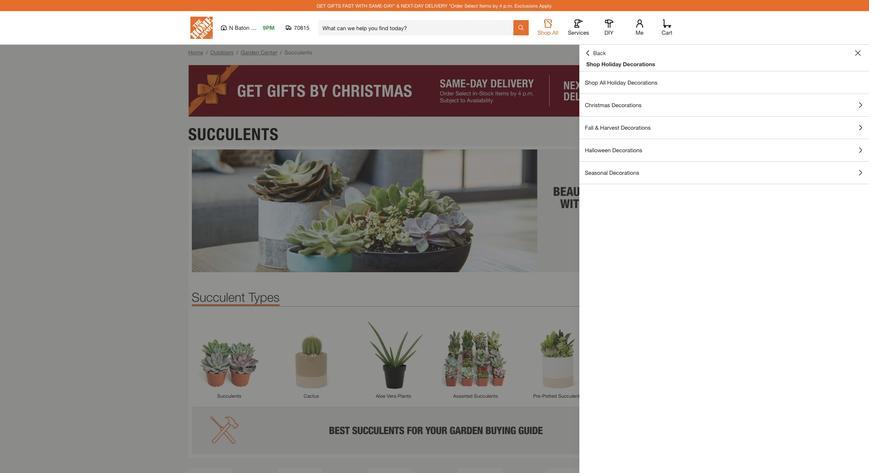 Task type: vqa. For each thing, say whether or not it's contained in the screenshot.
borders
no



Task type: describe. For each thing, give the bounding box(es) containing it.
fall & harvest decorations button
[[580, 117, 870, 139]]

shop for shop all holiday decorations
[[586, 79, 599, 86]]

baton
[[235, 24, 250, 31]]

harvest
[[601, 124, 620, 131]]

next-
[[401, 3, 415, 9]]

get
[[317, 3, 326, 9]]

potted
[[543, 394, 557, 399]]

vera
[[387, 394, 397, 399]]

gifts
[[328, 3, 341, 9]]

decorations inside christmas decorations "button"
[[612, 102, 642, 108]]

cactus link
[[304, 394, 319, 399]]

back button
[[586, 50, 607, 57]]

christmas decorations
[[586, 102, 642, 108]]

p.m.
[[504, 3, 514, 9]]

halloween decorations
[[586, 147, 643, 154]]

shop all
[[538, 29, 559, 36]]

pre-
[[534, 394, 543, 399]]

christmas
[[586, 102, 611, 108]]

3 / from the left
[[280, 50, 282, 56]]

delivery
[[426, 3, 448, 9]]

What can we help you find today? search field
[[323, 20, 513, 35]]

the home depot logo image
[[190, 17, 213, 39]]

rouge
[[251, 24, 268, 31]]

me button
[[629, 19, 651, 36]]

succulents link
[[217, 394, 242, 399]]

outdoors link
[[211, 49, 234, 56]]

1 horizontal spatial cactus image
[[552, 472, 588, 474]]

plants
[[398, 394, 412, 399]]

fast
[[343, 3, 354, 9]]

menu containing shop all holiday decorations
[[580, 72, 870, 184]]

aloe
[[376, 394, 386, 399]]

beautify any space­ with succulents image
[[192, 150, 678, 273]]

select
[[465, 3, 479, 9]]

garden center link
[[241, 49, 278, 56]]

assorted succulents link
[[454, 394, 499, 399]]

exclusions
[[515, 3, 538, 9]]

shop all holiday decorations
[[586, 79, 658, 86]]

seasonal decorations button
[[580, 162, 870, 184]]

decorations inside seasonal decorations button
[[610, 169, 640, 176]]

types
[[249, 290, 280, 305]]

9pm
[[263, 24, 275, 31]]

services button
[[568, 19, 590, 36]]

halloween decorations button
[[580, 139, 870, 161]]

home link
[[188, 49, 203, 56]]

cactus
[[304, 394, 319, 399]]

all for shop all holiday decorations
[[600, 79, 606, 86]]

pre-potted succulents image
[[521, 318, 596, 393]]

sponsored banner image
[[188, 65, 682, 117]]

assorted succulents
[[454, 394, 499, 399]]

seasonal decorations
[[586, 169, 640, 176]]



Task type: locate. For each thing, give the bounding box(es) containing it.
1 vertical spatial shop
[[587, 61, 601, 67]]

all inside menu
[[600, 79, 606, 86]]

holiday down back
[[602, 61, 622, 67]]

n
[[229, 24, 233, 31]]

0 horizontal spatial cactus image
[[274, 318, 349, 393]]

& inside button
[[596, 124, 599, 131]]

shop down back 'button'
[[587, 61, 601, 67]]

/ right home
[[206, 50, 208, 56]]

fall & harvest decorations
[[586, 124, 651, 131]]

assorted succulents image
[[438, 318, 514, 393]]

christmas decorations button
[[580, 94, 870, 116]]

shop for shop holiday decorations
[[587, 61, 601, 67]]

succulent types
[[192, 290, 280, 305]]

menu
[[580, 72, 870, 184]]

halloween
[[586, 147, 611, 154]]

1 / from the left
[[206, 50, 208, 56]]

0 vertical spatial cactus image
[[274, 318, 349, 393]]

70815
[[294, 24, 310, 31]]

shop up christmas
[[586, 79, 599, 86]]

n baton rouge
[[229, 24, 268, 31]]

decorations inside shop all holiday decorations link
[[628, 79, 658, 86]]

center
[[261, 49, 278, 56]]

day
[[415, 3, 424, 9]]

diy button
[[599, 19, 621, 36]]

aloe vera plants
[[376, 394, 412, 399]]

all left the services
[[553, 29, 559, 36]]

decorations inside halloween decorations button
[[613, 147, 643, 154]]

feedback link image
[[861, 117, 870, 155]]

decorations down shop all holiday decorations
[[612, 102, 642, 108]]

with
[[356, 3, 368, 9]]

0 horizontal spatial all
[[553, 29, 559, 36]]

/
[[206, 50, 208, 56], [237, 50, 238, 56], [280, 50, 282, 56]]

shop all button
[[537, 19, 560, 36]]

decorations up shop all holiday decorations
[[624, 61, 656, 67]]

1 vertical spatial cactus image
[[552, 472, 588, 474]]

shop for shop all
[[538, 29, 551, 36]]

all inside 'button'
[[553, 29, 559, 36]]

2 horizontal spatial /
[[280, 50, 282, 56]]

get gifts fast with same-day* & next-day delivery *order select items by 4 p.m. exclusions apply.
[[317, 3, 553, 9]]

holiday inside menu
[[608, 79, 627, 86]]

/ right center
[[280, 50, 282, 56]]

cactus image
[[274, 318, 349, 393], [552, 472, 588, 474]]

shop inside 'button'
[[538, 29, 551, 36]]

2 / from the left
[[237, 50, 238, 56]]

succulents image
[[192, 318, 267, 393]]

1 vertical spatial &
[[596, 124, 599, 131]]

back
[[594, 50, 607, 56]]

0 vertical spatial all
[[553, 29, 559, 36]]

shop inside menu
[[586, 79, 599, 86]]

& right fall
[[596, 124, 599, 131]]

cart link
[[660, 19, 675, 36]]

by
[[493, 3, 498, 9]]

best succulents for your garden buying guide image
[[192, 407, 678, 455]]

all up christmas
[[600, 79, 606, 86]]

1 vertical spatial holiday
[[608, 79, 627, 86]]

aloe vera plants link
[[376, 394, 412, 399]]

70815 button
[[286, 24, 310, 31]]

1 horizontal spatial all
[[600, 79, 606, 86]]

1 horizontal spatial &
[[596, 124, 599, 131]]

day*
[[384, 3, 396, 9]]

0 vertical spatial shop
[[538, 29, 551, 36]]

me
[[636, 29, 644, 36]]

holiday down the shop holiday decorations
[[608, 79, 627, 86]]

all
[[553, 29, 559, 36], [600, 79, 606, 86]]

apply.
[[540, 3, 553, 9]]

decorations inside "fall & harvest decorations" button
[[621, 124, 651, 131]]

1 vertical spatial all
[[600, 79, 606, 86]]

shop down apply. on the top right of page
[[538, 29, 551, 36]]

succulents
[[285, 49, 312, 56], [188, 124, 279, 144], [217, 394, 242, 399], [474, 394, 499, 399], [559, 394, 583, 399]]

decorations down the shop holiday decorations
[[628, 79, 658, 86]]

outdoors
[[211, 49, 234, 56]]

1 horizontal spatial /
[[237, 50, 238, 56]]

services
[[569, 29, 590, 36]]

aloe vera plants image
[[356, 318, 431, 393]]

garden
[[241, 49, 259, 56]]

home
[[188, 49, 203, 56]]

0 horizontal spatial /
[[206, 50, 208, 56]]

seasonal
[[586, 169, 608, 176]]

0 horizontal spatial &
[[397, 3, 400, 9]]

home / outdoors / garden center / succulents
[[188, 49, 312, 56]]

same-
[[369, 3, 384, 9]]

2 vertical spatial shop
[[586, 79, 599, 86]]

shop
[[538, 29, 551, 36], [587, 61, 601, 67], [586, 79, 599, 86]]

pre-potted succulents
[[534, 394, 583, 399]]

decorations
[[624, 61, 656, 67], [628, 79, 658, 86], [612, 102, 642, 108], [621, 124, 651, 131], [613, 147, 643, 154], [610, 169, 640, 176]]

0 vertical spatial holiday
[[602, 61, 622, 67]]

pre-potted succulents link
[[534, 394, 583, 399]]

diy
[[605, 29, 614, 36]]

decorations down halloween decorations
[[610, 169, 640, 176]]

assorted
[[454, 394, 473, 399]]

shop holiday decorations
[[587, 61, 656, 67]]

&
[[397, 3, 400, 9], [596, 124, 599, 131]]

/ left garden
[[237, 50, 238, 56]]

decorations down fall & harvest decorations
[[613, 147, 643, 154]]

shop all holiday decorations link
[[580, 72, 870, 94]]

*order
[[449, 3, 464, 9]]

decorations right the 'harvest'
[[621, 124, 651, 131]]

& right day*
[[397, 3, 400, 9]]

fall
[[586, 124, 594, 131]]

4
[[500, 3, 503, 9]]

drawer close image
[[856, 50, 862, 56]]

0 vertical spatial &
[[397, 3, 400, 9]]

holiday
[[602, 61, 622, 67], [608, 79, 627, 86]]

all for shop all
[[553, 29, 559, 36]]

items
[[480, 3, 492, 9]]

cart
[[662, 29, 673, 36]]

succulent
[[192, 290, 245, 305]]



